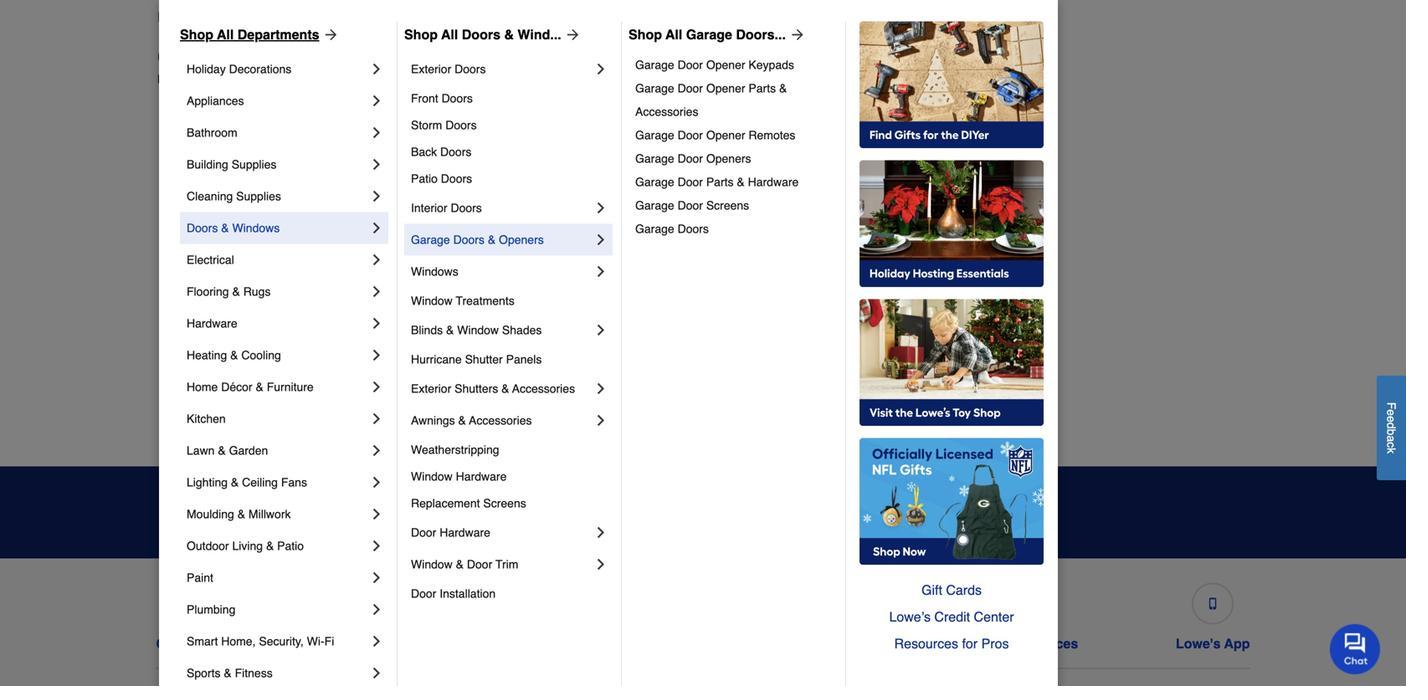 Task type: vqa. For each thing, say whether or not it's contained in the screenshot.
Garage Door Parts & Hardware garage
yes



Task type: locate. For each thing, give the bounding box(es) containing it.
chevron right image for bathroom
[[368, 124, 385, 141]]

2 horizontal spatial jersey
[[444, 326, 478, 339]]

shop up the garage door opener keypads
[[629, 27, 662, 42]]

1 all from the left
[[217, 27, 234, 42]]

supplies up doors & windows link
[[236, 190, 281, 203]]

arrow right image up keypads at the top
[[786, 26, 806, 43]]

sign up
[[953, 505, 1003, 520]]

opener down garage door opener keypads link on the top of the page
[[706, 82, 745, 95]]

jersey up hurricane shutter panels
[[444, 326, 478, 339]]

1 vertical spatial cards
[[810, 636, 847, 652]]

door for garage door parts & hardware
[[678, 175, 703, 189]]

find gifts for the diyer. image
[[860, 21, 1044, 148]]

order status link
[[369, 576, 450, 652]]

arrow right image inside shop all garage doors... link
[[786, 26, 806, 43]]

turnersville
[[989, 326, 1050, 339]]

doors...
[[736, 27, 786, 42]]

door up garage door screens
[[678, 175, 703, 189]]

sicklerville
[[989, 259, 1045, 272]]

2 opener from the top
[[706, 82, 745, 95]]

f e e d b a c k
[[1385, 402, 1398, 454]]

0 horizontal spatial new
[[246, 72, 270, 86]]

credit for lowe's
[[935, 609, 970, 625]]

1 vertical spatial windows
[[411, 265, 459, 278]]

plumbing link
[[187, 594, 368, 626]]

lowe's left stores
[[157, 72, 193, 86]]

installation
[[440, 587, 496, 601], [949, 636, 1020, 652]]

paint link
[[187, 562, 368, 594]]

east rutherford
[[171, 326, 253, 339]]

rutherford
[[197, 326, 253, 339]]

back
[[411, 145, 437, 159]]

city down find
[[157, 46, 195, 69]]

shop all doors & wind...
[[404, 27, 561, 42]]

chevron right image
[[368, 61, 385, 77], [593, 61, 609, 77], [368, 124, 385, 141], [593, 200, 609, 216], [593, 231, 609, 248], [368, 251, 385, 268], [593, 263, 609, 280], [368, 315, 385, 332], [593, 322, 609, 339], [368, 379, 385, 395], [593, 380, 609, 397], [368, 411, 385, 427], [368, 442, 385, 459], [368, 474, 385, 491], [368, 506, 385, 523], [368, 538, 385, 554], [368, 665, 385, 682]]

0 vertical spatial new
[[361, 9, 388, 25]]

lowe's left app
[[1176, 636, 1221, 652]]

0 vertical spatial gift
[[922, 583, 942, 598]]

brunswick
[[197, 293, 251, 306]]

door down deals,
[[411, 526, 436, 539]]

& left the millwork
[[237, 508, 245, 521]]

0 vertical spatial city
[[157, 46, 195, 69]]

city up shutter on the bottom of the page
[[481, 326, 502, 339]]

arrow right image
[[561, 26, 582, 43], [786, 26, 806, 43]]

shop down 'new jersey' at the left
[[404, 27, 438, 42]]

& down interior doors link
[[488, 233, 496, 246]]

find
[[157, 9, 186, 25]]

openers
[[706, 152, 751, 165], [499, 233, 544, 246]]

treatments
[[456, 294, 515, 308]]

credit for lowe's
[[597, 636, 635, 652]]

opener up garage door openers link on the top of the page
[[706, 128, 745, 142]]

& left ceiling
[[231, 476, 239, 489]]

up
[[985, 505, 1003, 520]]

a right find
[[189, 9, 197, 25]]

all down store
[[217, 27, 234, 42]]

1 horizontal spatial installation
[[949, 636, 1020, 652]]

0 horizontal spatial gift
[[783, 636, 806, 652]]

exterior inside exterior shutters & accessories link
[[411, 382, 451, 395]]

window up replacement
[[411, 470, 453, 483]]

door left trim
[[467, 558, 492, 571]]

parts down keypads at the top
[[749, 82, 776, 95]]

1 vertical spatial parts
[[706, 175, 734, 189]]

1 horizontal spatial arrow right image
[[786, 26, 806, 43]]

shades
[[502, 323, 542, 337]]

cards
[[946, 583, 982, 598], [810, 636, 847, 652]]

1 shop from the left
[[180, 27, 213, 42]]

0 horizontal spatial jersey
[[273, 72, 307, 86]]

home décor & furniture
[[187, 380, 314, 394]]

b
[[1385, 429, 1398, 436]]

windows up the electrical link at left top
[[232, 221, 280, 235]]

garage for garage door opener remotes
[[635, 128, 674, 142]]

& up millville
[[737, 175, 745, 189]]

shutters
[[455, 382, 498, 395]]

accessories
[[635, 105, 699, 118], [512, 382, 575, 395], [469, 414, 532, 427]]

2 all from the left
[[441, 27, 458, 42]]

appliances link
[[187, 85, 368, 117]]

chevron right image
[[368, 92, 385, 109], [368, 156, 385, 173], [368, 188, 385, 205], [368, 220, 385, 236], [368, 283, 385, 300], [368, 347, 385, 364], [593, 412, 609, 429], [593, 524, 609, 541], [593, 556, 609, 573], [368, 570, 385, 586], [368, 601, 385, 618], [368, 633, 385, 650]]

gift
[[922, 583, 942, 598], [783, 636, 806, 652]]

garage door parts & hardware
[[635, 175, 799, 189]]

jersey up exterior doors
[[391, 9, 431, 25]]

doors for interior doors
[[451, 201, 482, 215]]

deptford
[[171, 259, 216, 272]]

accessories down panels
[[512, 382, 575, 395]]

1 horizontal spatial windows
[[411, 265, 459, 278]]

visit the lowe's toy shop. image
[[860, 299, 1044, 426]]

0 vertical spatial credit
[[935, 609, 970, 625]]

0 horizontal spatial center
[[639, 636, 681, 652]]

2 vertical spatial accessories
[[469, 414, 532, 427]]

doors up hamilton link
[[441, 172, 472, 185]]

chevron right image for electrical
[[368, 251, 385, 268]]

east up heating
[[171, 326, 194, 339]]

0 horizontal spatial credit
[[597, 636, 635, 652]]

millville link
[[717, 190, 754, 207]]

1 vertical spatial jersey
[[273, 72, 307, 86]]

cleaning supplies link
[[187, 180, 368, 212]]

blinds & window shades
[[411, 323, 542, 337]]

0 vertical spatial supplies
[[232, 158, 277, 171]]

doors down shop all doors & wind...
[[455, 62, 486, 76]]

0 vertical spatial a
[[189, 9, 197, 25]]

doors up hillsborough
[[451, 201, 482, 215]]

window for &
[[411, 558, 453, 571]]

east down deptford 'link'
[[171, 293, 194, 306]]

exterior for exterior doors
[[411, 62, 451, 76]]

0 horizontal spatial gift cards
[[783, 636, 847, 652]]

opener inside garage door opener parts & accessories
[[706, 82, 745, 95]]

outdoor
[[187, 539, 229, 553]]

patio down moulding & millwork link
[[277, 539, 304, 553]]

1 vertical spatial city
[[481, 326, 502, 339]]

new jersey button
[[361, 7, 431, 27]]

installation inside "link"
[[949, 636, 1020, 652]]

customer care image
[[208, 598, 220, 610]]

0 vertical spatial jersey
[[391, 9, 431, 25]]

door inside garage door opener parts & accessories
[[678, 82, 703, 95]]

jersey city link
[[444, 324, 502, 341]]

0 vertical spatial installation
[[440, 587, 496, 601]]

garage inside garage door opener parts & accessories
[[635, 82, 674, 95]]

hardware down replacement screens
[[440, 526, 490, 539]]

1 horizontal spatial city
[[481, 326, 502, 339]]

1 exterior from the top
[[411, 62, 451, 76]]

window up the door installation
[[411, 558, 453, 571]]

doors for front doors
[[442, 92, 473, 105]]

chevron right image for sports & fitness
[[368, 665, 385, 682]]

garage for garage door openers
[[635, 152, 674, 165]]

3 opener from the top
[[706, 128, 745, 142]]

exterior
[[411, 62, 451, 76], [411, 382, 451, 395]]

contact us & faq
[[156, 636, 271, 652]]

2 east from the top
[[171, 326, 194, 339]]

lowe's inside lowe's app link
[[1176, 636, 1221, 652]]

0 vertical spatial opener
[[706, 58, 745, 71]]

east
[[171, 293, 194, 306], [171, 326, 194, 339]]

rio grande
[[989, 192, 1049, 206]]

& inside 'link'
[[232, 285, 240, 298]]

1 vertical spatial new
[[246, 72, 270, 86]]

1 vertical spatial screens
[[483, 497, 526, 510]]

0 horizontal spatial installation
[[440, 587, 496, 601]]

manchester link
[[717, 123, 778, 140]]

hamilton
[[444, 192, 490, 206]]

doors for exterior doors
[[455, 62, 486, 76]]

door
[[678, 58, 703, 71], [678, 82, 703, 95], [678, 128, 703, 142], [678, 152, 703, 165], [678, 175, 703, 189], [678, 199, 703, 212], [411, 526, 436, 539], [467, 558, 492, 571], [411, 587, 436, 601]]

patio
[[411, 172, 438, 185], [277, 539, 304, 553]]

garage door openers link
[[635, 147, 834, 170]]

1 horizontal spatial center
[[974, 609, 1014, 625]]

all inside shop all doors & wind... link
[[441, 27, 458, 42]]

parts down maple
[[706, 175, 734, 189]]

1 horizontal spatial gift
[[922, 583, 942, 598]]

holiday decorations
[[187, 62, 292, 76]]

patio down back
[[411, 172, 438, 185]]

2 vertical spatial jersey
[[444, 326, 478, 339]]

2 exterior from the top
[[411, 382, 451, 395]]

window inside the blinds & window shades link
[[457, 323, 499, 337]]

moulding & millwork link
[[187, 498, 368, 530]]

garage for garage door screens
[[635, 199, 674, 212]]

sports & fitness
[[187, 667, 273, 680]]

0 horizontal spatial city
[[157, 46, 195, 69]]

0 vertical spatial windows
[[232, 221, 280, 235]]

opener for keypads
[[706, 58, 745, 71]]

all inside shop all departments link
[[217, 27, 234, 42]]

0 horizontal spatial all
[[217, 27, 234, 42]]

princeton
[[989, 159, 1039, 172]]

window inside window & door trim link
[[411, 558, 453, 571]]

windows up howell "link"
[[411, 265, 459, 278]]

chevron right image for window & door trim
[[593, 556, 609, 573]]

0 horizontal spatial patio
[[277, 539, 304, 553]]

1 horizontal spatial screens
[[706, 199, 749, 212]]

1 horizontal spatial openers
[[706, 152, 751, 165]]

garage doors & openers link
[[411, 224, 593, 256]]

1 horizontal spatial shop
[[404, 27, 438, 42]]

screens down garage door parts & hardware link
[[706, 199, 749, 212]]

manahawkin link
[[444, 425, 509, 442]]

doors up holmdel link
[[453, 233, 485, 246]]

&
[[504, 27, 514, 42], [779, 82, 787, 95], [737, 175, 745, 189], [221, 221, 229, 235], [488, 233, 496, 246], [232, 285, 240, 298], [446, 323, 454, 337], [230, 349, 238, 362], [256, 380, 264, 394], [502, 382, 509, 395], [458, 414, 466, 427], [218, 444, 226, 457], [231, 476, 239, 489], [237, 508, 245, 521], [266, 539, 274, 553], [456, 558, 464, 571], [231, 636, 240, 652], [224, 667, 232, 680]]

accessories up weatherstripping link
[[469, 414, 532, 427]]

chevron right image for exterior shutters & accessories
[[593, 380, 609, 397]]

exterior inside exterior doors 'link'
[[411, 62, 451, 76]]

panels
[[506, 353, 542, 366]]

lowe's inside city directory lowe's stores in new jersey
[[157, 72, 193, 86]]

wi-
[[307, 635, 325, 648]]

supplies
[[232, 158, 277, 171], [236, 190, 281, 203]]

princeton link
[[989, 157, 1039, 174]]

chevron right image for hardware
[[368, 315, 385, 332]]

1 vertical spatial openers
[[499, 233, 544, 246]]

2 horizontal spatial all
[[666, 27, 682, 42]]

to
[[607, 519, 618, 533]]

garden
[[229, 444, 268, 457]]

2 arrow right image from the left
[[786, 26, 806, 43]]

door up status
[[411, 587, 436, 601]]

1 vertical spatial center
[[639, 636, 681, 652]]

lowe's down 'door installation' link
[[548, 636, 593, 652]]

accessories up garage door openers
[[635, 105, 699, 118]]

1 east from the top
[[171, 293, 194, 306]]

e up d
[[1385, 410, 1398, 416]]

1 vertical spatial installation
[[949, 636, 1020, 652]]

& down lumberton link
[[458, 414, 466, 427]]

new inside city directory lowe's stores in new jersey
[[246, 72, 270, 86]]

woodbridge link
[[989, 425, 1052, 442]]

1 vertical spatial gift cards
[[783, 636, 847, 652]]

2 e from the top
[[1385, 416, 1398, 423]]

garage door parts & hardware link
[[635, 170, 834, 194]]

screens inside replacement screens link
[[483, 497, 526, 510]]

center for lowe's credit center
[[639, 636, 681, 652]]

chevron right image for lawn & garden
[[368, 442, 385, 459]]

0 horizontal spatial screens
[[483, 497, 526, 510]]

1 horizontal spatial all
[[441, 27, 458, 42]]

1 arrow right image from the left
[[561, 26, 582, 43]]

parts inside garage door opener parts & accessories
[[749, 82, 776, 95]]

door down the garage door opener keypads
[[678, 82, 703, 95]]

0 vertical spatial patio
[[411, 172, 438, 185]]

door up garage door openers
[[678, 128, 703, 142]]

2 horizontal spatial shop
[[629, 27, 662, 42]]

screens down window hardware link
[[483, 497, 526, 510]]

city
[[157, 46, 195, 69], [481, 326, 502, 339]]

officially licensed n f l gifts. shop now. image
[[860, 438, 1044, 565]]

lowe's for lowe's app
[[1176, 636, 1221, 652]]

replacement screens
[[411, 497, 526, 510]]

storm doors
[[411, 118, 477, 132]]

1 horizontal spatial a
[[1385, 436, 1398, 442]]

0 vertical spatial exterior
[[411, 62, 451, 76]]

c
[[1385, 442, 1398, 448]]

2 vertical spatial opener
[[706, 128, 745, 142]]

1 vertical spatial supplies
[[236, 190, 281, 203]]

city directory lowe's stores in new jersey
[[157, 46, 307, 86]]

exterior down hurricane
[[411, 382, 451, 395]]

0 horizontal spatial lowe's
[[157, 72, 193, 86]]

chevron right image for blinds & window shades
[[593, 322, 609, 339]]

0 horizontal spatial openers
[[499, 233, 544, 246]]

chevron right image for lighting & ceiling fans
[[368, 474, 385, 491]]

& right the blinds
[[446, 323, 454, 337]]

0 vertical spatial screens
[[706, 199, 749, 212]]

all for departments
[[217, 27, 234, 42]]

a up k
[[1385, 436, 1398, 442]]

garage for garage door opener keypads
[[635, 58, 674, 71]]

exterior up front
[[411, 62, 451, 76]]

shop all garage doors...
[[629, 27, 786, 42]]

0 horizontal spatial parts
[[706, 175, 734, 189]]

e up 'b'
[[1385, 416, 1398, 423]]

doors & windows
[[187, 221, 280, 235]]

all up exterior doors
[[441, 27, 458, 42]]

3 all from the left
[[666, 27, 682, 42]]

1 opener from the top
[[706, 58, 745, 71]]

holiday decorations link
[[187, 53, 368, 85]]

chevron right image for awnings & accessories
[[593, 412, 609, 429]]

supplies up cleaning supplies
[[232, 158, 277, 171]]

building supplies
[[187, 158, 277, 171]]

0 vertical spatial parts
[[749, 82, 776, 95]]

window inside 'window treatments' link
[[411, 294, 453, 308]]

opener
[[706, 58, 745, 71], [706, 82, 745, 95], [706, 128, 745, 142]]

1 horizontal spatial jersey
[[391, 9, 431, 25]]

door down shop all garage doors...
[[678, 58, 703, 71]]

new inside button
[[361, 9, 388, 25]]

0 vertical spatial center
[[974, 609, 1014, 625]]

arrow right image up exterior doors 'link' at the left top of page
[[561, 26, 582, 43]]

3 shop from the left
[[629, 27, 662, 42]]

& left rugs
[[232, 285, 240, 298]]

0 vertical spatial cards
[[946, 583, 982, 598]]

chevron right image for windows
[[593, 263, 609, 280]]

hardware down 'east brunswick' link
[[187, 317, 237, 330]]

0 horizontal spatial cards
[[810, 636, 847, 652]]

& down keypads at the top
[[779, 82, 787, 95]]

all up the garage door opener keypads
[[666, 27, 682, 42]]

doors inside 'link'
[[455, 62, 486, 76]]

doors down 'front doors'
[[446, 118, 477, 132]]

window inside window hardware link
[[411, 470, 453, 483]]

1 horizontal spatial lowe's
[[548, 636, 593, 652]]

doors for garage doors
[[678, 222, 709, 236]]

doors up storm doors
[[442, 92, 473, 105]]

center for lowe's credit center
[[974, 609, 1014, 625]]

0 horizontal spatial a
[[189, 9, 197, 25]]

flemington
[[444, 125, 502, 139]]

1 horizontal spatial gift cards
[[922, 583, 982, 598]]

front doors
[[411, 92, 473, 105]]

all inside shop all garage doors... link
[[666, 27, 682, 42]]

door down garage door opener remotes on the top of page
[[678, 152, 703, 165]]

heating & cooling link
[[187, 339, 368, 371]]

openers down garage door opener remotes link
[[706, 152, 751, 165]]

openers inside garage doors & openers link
[[499, 233, 544, 246]]

voorhees
[[989, 393, 1039, 406]]

2 shop from the left
[[404, 27, 438, 42]]

shop down find a store
[[180, 27, 213, 42]]

1 vertical spatial opener
[[706, 82, 745, 95]]

chevron right image for plumbing
[[368, 601, 385, 618]]

0 horizontal spatial arrow right image
[[561, 26, 582, 43]]

windows inside doors & windows link
[[232, 221, 280, 235]]

moulding & millwork
[[187, 508, 291, 521]]

door up garage doors
[[678, 199, 703, 212]]

openers up windows link
[[499, 233, 544, 246]]

2 horizontal spatial lowe's
[[1176, 636, 1221, 652]]

a inside find a store link
[[189, 9, 197, 25]]

us
[[210, 636, 227, 652]]

chevron right image for smart home, security, wi-fi
[[368, 633, 385, 650]]

0 vertical spatial east
[[171, 293, 194, 306]]

1 horizontal spatial parts
[[749, 82, 776, 95]]

1 vertical spatial exterior
[[411, 382, 451, 395]]

piscataway link
[[989, 123, 1049, 140]]

0 horizontal spatial shop
[[180, 27, 213, 42]]

bayonne
[[171, 125, 217, 139]]

1 vertical spatial credit
[[597, 636, 635, 652]]

0 vertical spatial accessories
[[635, 105, 699, 118]]

arrow right image inside shop all doors & wind... link
[[561, 26, 582, 43]]

doors down cleaning
[[187, 221, 218, 235]]

brick link
[[171, 157, 197, 174]]

& right shutters at the left
[[502, 382, 509, 395]]

1 horizontal spatial new
[[361, 9, 388, 25]]

lowe's app
[[1176, 636, 1250, 652]]

garage for garage doors & openers
[[411, 233, 450, 246]]

front doors link
[[411, 85, 609, 112]]

& right living
[[266, 539, 274, 553]]

lowe's inside lowe's credit center link
[[548, 636, 593, 652]]

jersey down departments
[[273, 72, 307, 86]]

window up the blinds
[[411, 294, 453, 308]]

1 vertical spatial east
[[171, 326, 194, 339]]

0 horizontal spatial windows
[[232, 221, 280, 235]]

doors down flemington link on the left of the page
[[440, 145, 472, 159]]

chevron right image for moulding & millwork
[[368, 506, 385, 523]]

door for garage door opener keypads
[[678, 58, 703, 71]]

1 vertical spatial a
[[1385, 436, 1398, 442]]

chevron right image for flooring & rugs
[[368, 283, 385, 300]]

doors & windows link
[[187, 212, 368, 244]]

doors down garage door screens
[[678, 222, 709, 236]]

1 horizontal spatial credit
[[935, 609, 970, 625]]

sign up form
[[676, 490, 1031, 535]]

0 vertical spatial openers
[[706, 152, 751, 165]]

opener down shop all garage doors... link
[[706, 58, 745, 71]]

hardware up inspiration
[[456, 470, 507, 483]]

1 vertical spatial accessories
[[512, 382, 575, 395]]

window up hurricane shutter panels
[[457, 323, 499, 337]]



Task type: describe. For each thing, give the bounding box(es) containing it.
resources
[[894, 636, 958, 652]]

window hardware
[[411, 470, 507, 483]]

window for treatments
[[411, 294, 453, 308]]

& down rutherford
[[230, 349, 238, 362]]

chevron right image for kitchen
[[368, 411, 385, 427]]

river
[[1021, 293, 1048, 306]]

flemington link
[[444, 123, 502, 140]]

app
[[1224, 636, 1250, 652]]

delran link
[[171, 224, 205, 241]]

accessories inside garage door opener parts & accessories
[[635, 105, 699, 118]]

holmdel
[[444, 259, 487, 272]]

1 vertical spatial gift
[[783, 636, 806, 652]]

& left wind...
[[504, 27, 514, 42]]

lighting & ceiling fans
[[187, 476, 307, 489]]

rugs
[[243, 285, 271, 298]]

hardware down shade
[[748, 175, 799, 189]]

deptford link
[[171, 257, 216, 274]]

& down cleaning supplies
[[221, 221, 229, 235]]

replacement
[[411, 497, 480, 510]]

& right us
[[231, 636, 240, 652]]

home
[[187, 380, 218, 394]]

interior doors
[[411, 201, 482, 215]]

1 vertical spatial patio
[[277, 539, 304, 553]]

weatherstripping
[[411, 443, 499, 457]]

lowe's credit center
[[889, 609, 1014, 625]]

lowe's for lowe's credit center
[[548, 636, 593, 652]]

1 horizontal spatial cards
[[946, 583, 982, 598]]

grande
[[1010, 192, 1049, 206]]

smart home, security, wi-fi
[[187, 635, 334, 648]]

awnings
[[411, 414, 455, 427]]

garage for garage door opener parts & accessories
[[635, 82, 674, 95]]

door for garage door openers
[[678, 152, 703, 165]]

toms river
[[989, 293, 1048, 306]]

hamilton link
[[444, 190, 490, 207]]

garage door opener keypads link
[[635, 53, 834, 77]]

shop all departments link
[[180, 25, 339, 45]]

openers inside garage door openers link
[[706, 152, 751, 165]]

& right sports
[[224, 667, 232, 680]]

& right décor on the left bottom of the page
[[256, 380, 264, 394]]

security,
[[259, 635, 304, 648]]

all for garage
[[666, 27, 682, 42]]

accessories inside "link"
[[469, 414, 532, 427]]

piscataway
[[989, 125, 1049, 139]]

moulding
[[187, 508, 234, 521]]

jersey inside button
[[391, 9, 431, 25]]

chat invite button image
[[1330, 624, 1381, 675]]

chevron right image for cleaning supplies
[[368, 188, 385, 205]]

windows link
[[411, 256, 593, 287]]

trends
[[590, 493, 656, 516]]

f
[[1385, 402, 1398, 410]]

howell
[[444, 293, 479, 306]]

chevron right image for exterior doors
[[593, 61, 609, 77]]

voorhees link
[[989, 391, 1039, 408]]

deals, inspiration and trends we've got ideas to share.
[[375, 493, 656, 533]]

chevron right image for doors & windows
[[368, 220, 385, 236]]

mobile image
[[1207, 598, 1219, 610]]

sign up button
[[925, 490, 1031, 535]]

0 vertical spatial gift cards
[[922, 583, 982, 598]]

east brunswick
[[171, 293, 251, 306]]

& up the door installation
[[456, 558, 464, 571]]

keypads
[[749, 58, 794, 71]]

exterior doors link
[[411, 53, 593, 85]]

chevron right image for door hardware
[[593, 524, 609, 541]]

chevron right image for outdoor living & patio
[[368, 538, 385, 554]]

all for doors
[[441, 27, 458, 42]]

turnersville link
[[989, 324, 1050, 341]]

jersey inside city directory lowe's stores in new jersey
[[273, 72, 307, 86]]

exterior doors
[[411, 62, 486, 76]]

holiday
[[187, 62, 226, 76]]

& inside "link"
[[458, 414, 466, 427]]

bayonne link
[[171, 123, 217, 140]]

door for garage door opener remotes
[[678, 128, 703, 142]]

shop for shop all doors & wind...
[[404, 27, 438, 42]]

garage door screens link
[[635, 194, 834, 217]]

doors for garage doors & openers
[[453, 233, 485, 246]]

chevron right image for appliances
[[368, 92, 385, 109]]

door for garage door opener parts & accessories
[[678, 82, 703, 95]]

shop for shop all garage doors...
[[629, 27, 662, 42]]

contact
[[156, 636, 206, 652]]

chevron right image for paint
[[368, 570, 385, 586]]

door hardware link
[[411, 517, 593, 549]]

garage doors & openers
[[411, 233, 544, 246]]

got
[[552, 519, 570, 533]]

city inside city directory lowe's stores in new jersey
[[157, 46, 195, 69]]

holmdel link
[[444, 257, 487, 274]]

d
[[1385, 423, 1398, 429]]

sewell
[[989, 226, 1024, 239]]

east for east brunswick
[[171, 293, 194, 306]]

dimensions image
[[1008, 598, 1019, 610]]

1 horizontal spatial gift cards link
[[860, 577, 1044, 604]]

chevron right image for garage doors & openers
[[593, 231, 609, 248]]

opener for remotes
[[706, 128, 745, 142]]

holiday hosting essentials. image
[[860, 160, 1044, 287]]

chevron right image for interior doors
[[593, 200, 609, 216]]

windows inside windows link
[[411, 265, 459, 278]]

lowe's credit center link
[[860, 604, 1044, 631]]

supplies for cleaning supplies
[[236, 190, 281, 203]]

door installation
[[411, 587, 496, 601]]

find a store
[[157, 9, 235, 25]]

doors for patio doors
[[441, 172, 472, 185]]

flooring
[[187, 285, 229, 298]]

we've
[[515, 519, 549, 533]]

maple
[[717, 159, 748, 172]]

door for garage door screens
[[678, 199, 703, 212]]

shop all doors & wind... link
[[404, 25, 582, 45]]

garage for garage door parts & hardware
[[635, 175, 674, 189]]

chevron right image for heating & cooling
[[368, 347, 385, 364]]

garage doors link
[[635, 217, 834, 241]]

arrow right image for shop all doors & wind...
[[561, 26, 582, 43]]

hurricane shutter panels link
[[411, 346, 609, 373]]

pros
[[982, 636, 1009, 652]]

shop for shop all departments
[[180, 27, 213, 42]]

window treatments
[[411, 294, 515, 308]]

sports & fitness link
[[187, 657, 368, 686]]

doors for back doors
[[440, 145, 472, 159]]

chevron right image for building supplies
[[368, 156, 385, 173]]

garage for garage doors
[[635, 222, 674, 236]]

union link
[[989, 358, 1020, 375]]

1 e from the top
[[1385, 410, 1398, 416]]

back doors link
[[411, 138, 609, 165]]

garage door openers
[[635, 152, 751, 165]]

decorations
[[229, 62, 292, 76]]

living
[[232, 539, 263, 553]]

electrical link
[[187, 244, 368, 276]]

east brunswick link
[[171, 291, 251, 308]]

storm
[[411, 118, 442, 132]]

outdoor living & patio link
[[187, 530, 368, 562]]

opener for parts
[[706, 82, 745, 95]]

a inside f e e d b a c k button
[[1385, 436, 1398, 442]]

inspiration
[[440, 493, 543, 516]]

window for hardware
[[411, 470, 453, 483]]

arrow right image
[[319, 26, 339, 43]]

flooring & rugs link
[[187, 276, 368, 308]]

& inside garage door opener parts & accessories
[[779, 82, 787, 95]]

exterior for exterior shutters & accessories
[[411, 382, 451, 395]]

east for east rutherford
[[171, 326, 194, 339]]

screens inside garage door screens link
[[706, 199, 749, 212]]

union
[[989, 360, 1020, 373]]

garage doors
[[635, 222, 709, 236]]

chevron right image for holiday decorations
[[368, 61, 385, 77]]

& right lawn
[[218, 444, 226, 457]]

doors up exterior doors 'link' at the left top of page
[[462, 27, 501, 42]]

interior doors link
[[411, 192, 593, 224]]

installation services link
[[949, 576, 1078, 652]]

0 horizontal spatial gift cards link
[[779, 576, 851, 652]]

k
[[1385, 448, 1398, 454]]

chevron right image for home décor & furniture
[[368, 379, 385, 395]]

supplies for building supplies
[[232, 158, 277, 171]]

garage door opener keypads
[[635, 58, 794, 71]]

arrow right image for shop all garage doors...
[[786, 26, 806, 43]]

f e e d b a c k button
[[1377, 376, 1406, 480]]

directory
[[201, 46, 289, 69]]

deals,
[[375, 493, 435, 516]]

1 horizontal spatial patio
[[411, 172, 438, 185]]

home décor & furniture link
[[187, 371, 368, 403]]

services
[[1023, 636, 1078, 652]]

remotes
[[749, 128, 796, 142]]

lawn
[[187, 444, 215, 457]]

hillsborough
[[444, 226, 509, 239]]

contact us & faq link
[[156, 576, 271, 652]]

lowe's credit center link
[[548, 576, 681, 652]]

door installation link
[[411, 580, 609, 607]]

doors for storm doors
[[446, 118, 477, 132]]



